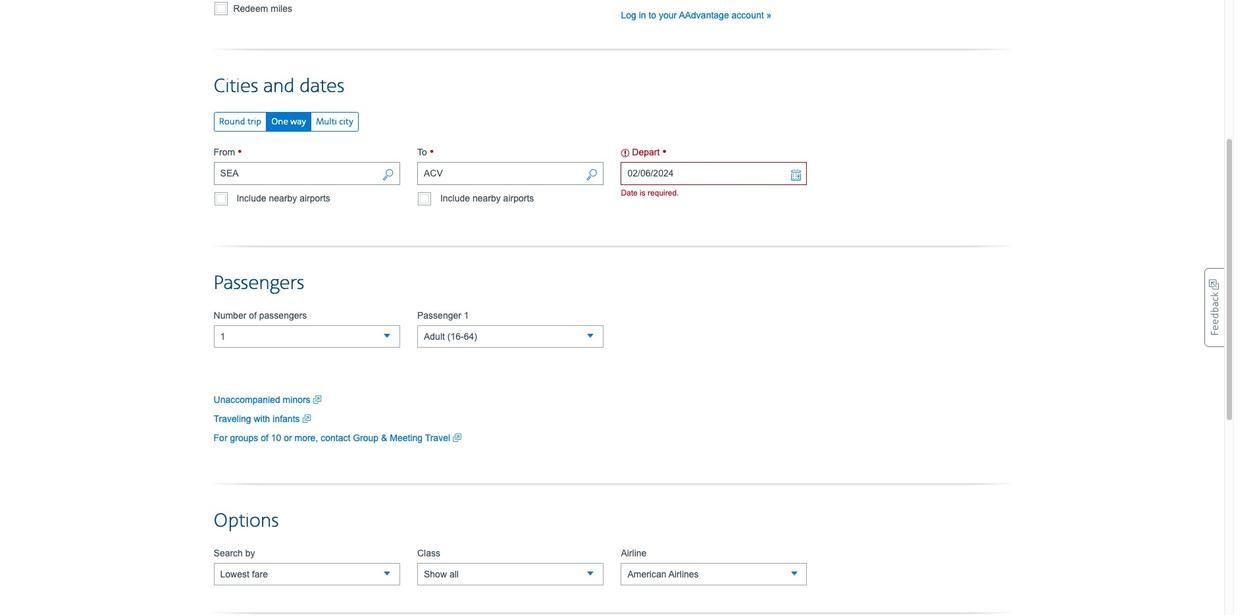 Task type: describe. For each thing, give the bounding box(es) containing it.
search image for to
[[586, 168, 598, 183]]

passenger
[[418, 310, 462, 320]]

airports for from
[[300, 193, 331, 204]]

or
[[284, 432, 292, 443]]

passenger 1
[[418, 310, 469, 320]]

newpage image for unaccompanied minors
[[313, 393, 322, 406]]

cities and dates
[[213, 74, 345, 99]]

10
[[271, 432, 281, 443]]

tab list containing round trip
[[214, 112, 359, 132]]

log in to your aadvantage account
[[621, 10, 764, 20]]

date
[[621, 188, 638, 198]]

round trip
[[219, 117, 261, 127]]

mm/dd/yyyy text field
[[621, 162, 808, 185]]

unaccompanied minors
[[214, 394, 313, 405]]

aadvantage
[[679, 10, 730, 20]]

from
[[214, 147, 238, 158]]

to
[[418, 147, 430, 158]]

leave feedback, opens external site in new window image
[[1205, 268, 1225, 347]]

city
[[339, 117, 353, 127]]

round
[[219, 117, 246, 127]]

redeem miles
[[231, 3, 292, 14]]

redeem
[[233, 3, 268, 14]]

and
[[263, 74, 295, 99]]

unaccompanied minors link
[[214, 393, 322, 406]]

group
[[353, 432, 379, 443]]

traveling with infants
[[214, 413, 303, 424]]

required image for from
[[238, 146, 242, 159]]

1
[[464, 310, 469, 320]]

groups
[[230, 432, 258, 443]]

with
[[254, 413, 270, 424]]

options
[[213, 509, 279, 533]]

required.
[[648, 188, 679, 198]]

depart
[[630, 147, 663, 158]]

search by
[[214, 548, 255, 558]]

log
[[621, 10, 637, 20]]

round trip link
[[214, 112, 267, 132]]

airline
[[621, 548, 647, 558]]

dates
[[300, 74, 345, 99]]

airports for to
[[504, 193, 534, 204]]

traveling
[[214, 413, 251, 424]]

your
[[659, 10, 677, 20]]

one way tab
[[266, 112, 311, 132]]

search image for from
[[382, 168, 394, 183]]

cities
[[213, 74, 258, 99]]

multi
[[316, 117, 337, 127]]

include nearby airports for from
[[237, 193, 331, 204]]

date is required.
[[621, 188, 679, 198]]

in
[[639, 10, 646, 20]]

required image
[[663, 146, 667, 159]]

From text field
[[214, 162, 400, 185]]

nearby for to
[[473, 193, 501, 204]]

passengers
[[213, 271, 305, 295]]



Task type: vqa. For each thing, say whether or not it's contained in the screenshot.
Minors
yes



Task type: locate. For each thing, give the bounding box(es) containing it.
to
[[649, 10, 657, 20]]

account
[[732, 10, 764, 20]]

is
[[640, 188, 646, 198]]

0 vertical spatial newpage image
[[313, 393, 322, 406]]

traveling with infants link
[[214, 412, 311, 425]]

1 horizontal spatial nearby
[[473, 193, 501, 204]]

include nearby airports for to
[[441, 193, 534, 204]]

newpage image right minors
[[313, 393, 322, 406]]

newpage image
[[313, 393, 322, 406], [303, 412, 311, 425], [453, 431, 462, 444]]

passengers
[[259, 310, 307, 320]]

0 horizontal spatial airports
[[300, 193, 331, 204]]

1 horizontal spatial search image
[[586, 168, 598, 183]]

2 include from the left
[[441, 193, 470, 204]]

nearby down to text box
[[473, 193, 501, 204]]

miles
[[271, 3, 292, 14]]

include down from
[[237, 193, 266, 204]]

number
[[214, 310, 247, 320]]

include down to text box
[[441, 193, 470, 204]]

0 horizontal spatial nearby
[[269, 193, 297, 204]]

more,
[[295, 432, 318, 443]]

contact
[[321, 432, 351, 443]]

1 horizontal spatial newpage image
[[313, 393, 322, 406]]

2 nearby from the left
[[473, 193, 501, 204]]

one way tab panel
[[214, 99, 1012, 146]]

newpage image up more,
[[303, 412, 311, 425]]

way
[[290, 117, 306, 127]]

log in to your aadvantage account link
[[621, 10, 772, 20]]

1 required image from the left
[[238, 146, 242, 159]]

include for from
[[237, 193, 266, 204]]

one way
[[271, 117, 306, 127]]

include nearby airports down from text box at the top
[[237, 193, 331, 204]]

2 airports from the left
[[504, 193, 534, 204]]

1 include nearby airports from the left
[[237, 193, 331, 204]]

of left "10"
[[261, 432, 269, 443]]

1 horizontal spatial of
[[261, 432, 269, 443]]

airports down to text box
[[504, 193, 534, 204]]

0 horizontal spatial search image
[[382, 168, 394, 183]]

minors
[[283, 394, 311, 405]]

meeting
[[390, 432, 423, 443]]

2 required image from the left
[[430, 146, 434, 159]]

include for to
[[441, 193, 470, 204]]

include nearby airports down to text box
[[441, 193, 534, 204]]

1 horizontal spatial airports
[[504, 193, 534, 204]]

0 horizontal spatial include nearby airports
[[237, 193, 331, 204]]

0 horizontal spatial include
[[237, 193, 266, 204]]

1 horizontal spatial required image
[[430, 146, 434, 159]]

&
[[381, 432, 387, 443]]

2 vertical spatial newpage image
[[453, 431, 462, 444]]

one
[[271, 117, 288, 127]]

include nearby airports
[[237, 193, 331, 204], [441, 193, 534, 204]]

for
[[214, 432, 228, 443]]

0 horizontal spatial newpage image
[[303, 412, 311, 425]]

of
[[249, 310, 257, 320], [261, 432, 269, 443]]

2 horizontal spatial newpage image
[[453, 431, 462, 444]]

search image
[[382, 168, 394, 183], [586, 168, 598, 183]]

newpage image right "travel"
[[453, 431, 462, 444]]

trip
[[248, 117, 261, 127]]

for groups of 10 or more, contact group & meeting travel link
[[214, 431, 462, 444]]

2 include nearby airports from the left
[[441, 193, 534, 204]]

airports down from text box at the top
[[300, 193, 331, 204]]

newpage image for traveling with infants
[[303, 412, 311, 425]]

nearby for from
[[269, 193, 297, 204]]

0 vertical spatial of
[[249, 310, 257, 320]]

1 search image from the left
[[382, 168, 394, 183]]

1 horizontal spatial include
[[441, 193, 470, 204]]

number of passengers
[[214, 310, 307, 320]]

0 horizontal spatial of
[[249, 310, 257, 320]]

infants
[[273, 413, 300, 424]]

newpage image for for groups of 10 or more, contact group & meeting travel
[[453, 431, 462, 444]]

airports
[[300, 193, 331, 204], [504, 193, 534, 204]]

1 horizontal spatial include nearby airports
[[441, 193, 534, 204]]

class
[[418, 548, 441, 558]]

1 vertical spatial of
[[261, 432, 269, 443]]

multi city link
[[311, 112, 359, 132]]

2 search image from the left
[[586, 168, 598, 183]]

of right number
[[249, 310, 257, 320]]

1 include from the left
[[237, 193, 266, 204]]

search
[[214, 548, 243, 558]]

1 nearby from the left
[[269, 193, 297, 204]]

multi city
[[316, 117, 353, 127]]

one way link
[[266, 112, 311, 132]]

for groups of 10 or more, contact group & meeting travel
[[214, 432, 453, 443]]

1 vertical spatial newpage image
[[303, 412, 311, 425]]

0 horizontal spatial required image
[[238, 146, 242, 159]]

by
[[246, 548, 255, 558]]

tab list
[[214, 112, 359, 132]]

unaccompanied
[[214, 394, 280, 405]]

include
[[237, 193, 266, 204], [441, 193, 470, 204]]

required image for to
[[430, 146, 434, 159]]

To text field
[[418, 162, 604, 185]]

nearby down from text box at the top
[[269, 193, 297, 204]]

travel
[[425, 432, 451, 443]]

1 airports from the left
[[300, 193, 331, 204]]

nearby
[[269, 193, 297, 204], [473, 193, 501, 204]]

required image
[[238, 146, 242, 159], [430, 146, 434, 159]]



